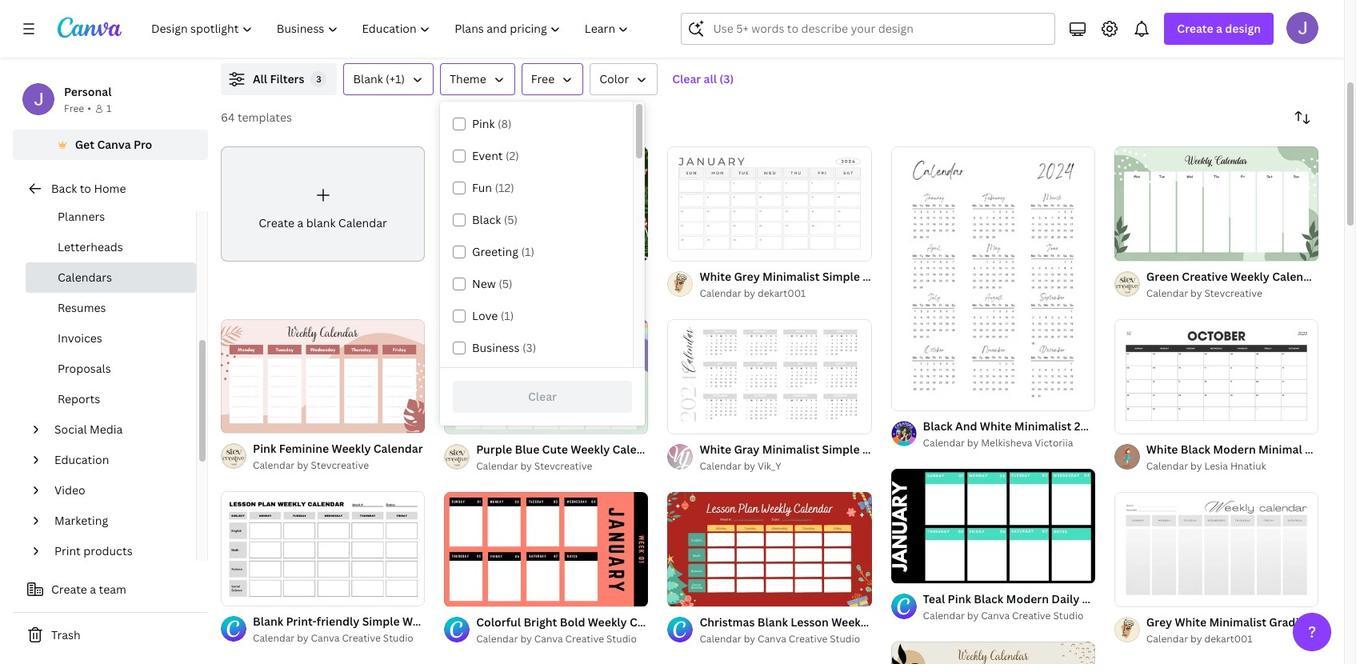 Task type: vqa. For each thing, say whether or not it's contained in the screenshot.
by inside the "Christmas Blank Lesson Weekly Calendar Calendar by Canva Creative Studio"
yes



Task type: locate. For each thing, give the bounding box(es) containing it.
grey down "white grey minimalist simple 2024 monthly calendar" 'image'
[[734, 269, 760, 284]]

modern up calendar by lesia hnatiuk link
[[1213, 442, 1256, 457]]

0 horizontal spatial (1)
[[501, 308, 514, 323]]

creative down 'friendly'
[[342, 632, 381, 645]]

grey inside grey white minimalist gradient weekly calendar by dekart001
[[1146, 614, 1172, 629]]

0 vertical spatial grey
[[734, 269, 760, 284]]

1 horizontal spatial grey
[[1146, 614, 1172, 629]]

2 horizontal spatial create
[[1177, 21, 1214, 36]]

calendar by stevcreative link down "feminine"
[[253, 458, 423, 474]]

luckpicture
[[534, 286, 589, 300]]

1 horizontal spatial 2
[[1353, 442, 1356, 457]]

calendar
[[338, 215, 387, 230], [941, 269, 990, 284], [1272, 269, 1322, 284], [476, 286, 518, 300], [700, 286, 741, 300], [1146, 286, 1188, 300], [1104, 419, 1153, 434], [923, 436, 965, 450], [373, 441, 423, 456], [613, 442, 662, 457], [892, 442, 941, 457], [253, 459, 295, 472], [476, 459, 518, 473], [700, 459, 741, 473], [1146, 459, 1188, 473], [1082, 591, 1132, 607], [923, 609, 965, 623], [512, 614, 561, 629], [630, 614, 679, 629], [873, 614, 923, 629], [253, 632, 295, 645], [476, 632, 518, 645], [700, 632, 741, 645], [1146, 632, 1188, 645]]

white black modern minimal october 2023 calendar image
[[1114, 319, 1319, 434]]

0 horizontal spatial a
[[90, 582, 96, 597]]

weekly inside purple blue cute weekly calendar calendar by stevcreative
[[571, 442, 610, 457]]

blue
[[515, 442, 540, 457]]

1 horizontal spatial pink
[[472, 116, 495, 131]]

black up brown creative weekly calendar image
[[974, 591, 1004, 607]]

white inside white gray minimalist simple 2024 calendar calendar by vik_y
[[700, 442, 731, 457]]

a for team
[[90, 582, 96, 597]]

0 horizontal spatial free
[[64, 102, 84, 115]]

clear button
[[453, 381, 632, 413]]

1 horizontal spatial dekart001
[[1204, 632, 1253, 645]]

weekly inside pink feminine weekly calendar calendar by stevcreative
[[332, 441, 371, 456]]

colorful bright bold weekly calendar link
[[476, 613, 679, 631]]

color
[[599, 71, 629, 86]]

weekly inside colorful bright bold weekly calendar calendar by canva creative studio
[[588, 614, 627, 629]]

calendar by canva creative studio link down christmas at the right
[[700, 631, 872, 647]]

minimalist inside white gray minimalist simple 2024 calendar calendar by vik_y
[[762, 442, 819, 457]]

blank inside christmas blank lesson weekly calendar calendar by canva creative studio
[[758, 614, 788, 629]]

2024
[[863, 269, 890, 284], [1074, 419, 1101, 434], [862, 442, 889, 457]]

creative down teal pink black modern daily calendar link
[[1012, 609, 1051, 623]]

1 horizontal spatial a
[[297, 215, 304, 230]]

2024 inside white gray minimalist simple 2024 calendar calendar by vik_y
[[862, 442, 889, 457]]

minimalist left gradient
[[1209, 614, 1267, 629]]

1 horizontal spatial blank
[[353, 71, 383, 86]]

creative inside blank print-friendly simple weekly lesson plan calendar calendar by canva creative studio
[[342, 632, 381, 645]]

by inside white grey minimalist simple 2024 monthly calendar calendar by dekart001
[[744, 286, 755, 300]]

2024 for white grey minimalist simple 2024 monthly calendar
[[863, 269, 890, 284]]

12 for teal
[[920, 564, 929, 576]]

1 vertical spatial a
[[297, 215, 304, 230]]

(5) down (12) at the top
[[504, 212, 518, 227]]

Search search field
[[713, 14, 1045, 44]]

create
[[1177, 21, 1214, 36], [259, 215, 295, 230], [51, 582, 87, 597]]

0 horizontal spatial pink
[[253, 441, 276, 456]]

create a blank calendar element
[[221, 146, 425, 261]]

1 horizontal spatial create
[[259, 215, 295, 230]]

simple right 'friendly'
[[362, 614, 400, 629]]

0 vertical spatial dekart001
[[758, 286, 806, 300]]

0 vertical spatial (3)
[[720, 71, 734, 86]]

free right "theme" 'button'
[[531, 71, 555, 86]]

1 vertical spatial 12
[[920, 564, 929, 576]]

dekart001 down grey white minimalist gradient weekly link
[[1204, 632, 1253, 645]]

by inside pink feminine weekly calendar calendar by stevcreative
[[297, 459, 309, 472]]

0 horizontal spatial lesson
[[444, 614, 482, 629]]

0 horizontal spatial clear
[[528, 389, 557, 404]]

simple for calendar
[[822, 442, 860, 457]]

pink left (8)
[[472, 116, 495, 131]]

0 vertical spatial pink
[[472, 116, 495, 131]]

modern left the daily on the bottom of page
[[1006, 591, 1049, 607]]

create a team button
[[13, 574, 208, 606]]

print-
[[286, 614, 317, 629]]

planners link
[[26, 202, 196, 232]]

blank left (+1)
[[353, 71, 383, 86]]

2 vertical spatial 12
[[473, 587, 483, 599]]

0 vertical spatial a
[[1216, 21, 1223, 36]]

create a design button
[[1164, 13, 1274, 45]]

trash
[[51, 627, 81, 642]]

dekart001
[[758, 286, 806, 300], [1204, 632, 1253, 645]]

0 horizontal spatial (3)
[[522, 340, 536, 355]]

calendar by dekart001 link
[[700, 286, 872, 302], [1146, 631, 1319, 647]]

calendar by canva creative studio link down 'friendly'
[[253, 631, 425, 647]]

victoriia
[[1035, 436, 1073, 450]]

canva inside blank print-friendly simple weekly lesson plan calendar calendar by canva creative studio
[[311, 632, 340, 645]]

create left 'design'
[[1177, 21, 1214, 36]]

2 vertical spatial 1 of 12
[[455, 587, 483, 599]]

blank for blank (+1)
[[353, 71, 383, 86]]

(3) right business
[[522, 340, 536, 355]]

stevcreative inside green creative weekly calendar calendar by stevcreative
[[1204, 286, 1263, 300]]

video
[[54, 482, 85, 498]]

personal
[[64, 84, 112, 99]]

0 horizontal spatial calendar by dekart001 link
[[700, 286, 872, 302]]

a left 'design'
[[1216, 21, 1223, 36]]

studio down colorful bright bold weekly calendar link
[[606, 632, 637, 645]]

teal pink black modern daily calendar calendar by canva creative studio
[[923, 591, 1132, 623]]

minimalist down "white grey minimalist simple 2024 monthly calendar" 'image'
[[763, 269, 820, 284]]

calendar by stevcreative link down cute on the bottom
[[476, 458, 648, 474]]

0 horizontal spatial create
[[51, 582, 87, 597]]

creative right green
[[1182, 269, 1228, 284]]

purple blue cute weekly calendar image
[[444, 319, 648, 434]]

1 of 12 link for minimalist
[[668, 146, 872, 261]]

home
[[94, 181, 126, 196]]

minimalist
[[763, 269, 820, 284], [1014, 419, 1072, 434], [762, 442, 819, 457], [1209, 614, 1267, 629]]

0 horizontal spatial grey
[[734, 269, 760, 284]]

1 vertical spatial free
[[64, 102, 84, 115]]

grey white minimalist gradient weekly calendar image
[[1114, 492, 1319, 607]]

white for white gray minimalist simple 2024 calendar
[[700, 442, 731, 457]]

2 vertical spatial pink
[[948, 591, 971, 607]]

stevcreative down pink feminine weekly calendar link in the bottom left of the page
[[311, 459, 369, 472]]

studio down christmas blank lesson weekly calendar link
[[830, 632, 860, 645]]

(3) right 'all'
[[720, 71, 734, 86]]

white inside white black modern minimal october 2 calendar by lesia hnatiuk
[[1146, 442, 1178, 457]]

create a design
[[1177, 21, 1261, 36]]

white for white black modern minimal october 2
[[1146, 442, 1178, 457]]

1 horizontal spatial (1)
[[521, 244, 534, 259]]

1 of 12 link
[[668, 146, 872, 261], [891, 469, 1095, 584], [444, 492, 648, 607]]

simple inside blank print-friendly simple weekly lesson plan calendar calendar by canva creative studio
[[362, 614, 400, 629]]

media
[[90, 422, 123, 437]]

0 vertical spatial clear
[[672, 71, 701, 86]]

Sort by button
[[1287, 102, 1319, 134]]

12
[[697, 242, 706, 254], [920, 564, 929, 576], [473, 587, 483, 599]]

a left blank
[[297, 215, 304, 230]]

products
[[83, 543, 133, 558]]

free inside button
[[531, 71, 555, 86]]

0 vertical spatial modern
[[1213, 442, 1256, 457]]

by inside the teal pink black modern daily calendar calendar by canva creative studio
[[967, 609, 979, 623]]

studio down blank print-friendly simple weekly lesson plan calendar link at bottom
[[383, 632, 413, 645]]

calendar by dekart001 link for white
[[1146, 631, 1319, 647]]

studio
[[1053, 609, 1084, 623], [383, 632, 413, 645], [606, 632, 637, 645], [830, 632, 860, 645]]

0 horizontal spatial 2
[[1143, 587, 1148, 599]]

0 horizontal spatial calendar by stevcreative link
[[253, 458, 423, 474]]

1 of 12 link for bold
[[444, 492, 648, 607]]

black left and on the right bottom
[[923, 419, 953, 434]]

of
[[686, 242, 694, 254], [686, 414, 694, 426], [909, 564, 918, 576], [462, 587, 471, 599], [1132, 587, 1141, 599]]

0 horizontal spatial dekart001
[[758, 286, 806, 300]]

white black modern minimal october 2 link
[[1146, 441, 1356, 458]]

1 vertical spatial calendar by dekart001 link
[[1146, 631, 1319, 647]]

2 vertical spatial a
[[90, 582, 96, 597]]

creative inside colorful bright bold weekly calendar calendar by canva creative studio
[[565, 632, 604, 645]]

1 vertical spatial 2024
[[1074, 419, 1101, 434]]

2024 inside black and white minimalist 2024 calendar calendar by melkisheva victoriia
[[1074, 419, 1101, 434]]

pink feminine weekly calendar link
[[253, 440, 423, 458]]

pink inside pink feminine weekly calendar calendar by stevcreative
[[253, 441, 276, 456]]

a
[[1216, 21, 1223, 36], [297, 215, 304, 230], [90, 582, 96, 597]]

canva left pro
[[97, 137, 131, 152]]

0 horizontal spatial stevcreative
[[311, 459, 369, 472]]

create inside dropdown button
[[1177, 21, 1214, 36]]

and
[[955, 419, 977, 434]]

(3) inside button
[[720, 71, 734, 86]]

1 horizontal spatial calendar by dekart001 link
[[1146, 631, 1319, 647]]

letterheads link
[[26, 232, 196, 262]]

minimalist up victoriia
[[1014, 419, 1072, 434]]

dekart001 inside white grey minimalist simple 2024 monthly calendar calendar by dekart001
[[758, 286, 806, 300]]

clear up cute on the bottom
[[528, 389, 557, 404]]

2 horizontal spatial a
[[1216, 21, 1223, 36]]

colorful
[[476, 614, 521, 629]]

0 horizontal spatial blank
[[253, 614, 283, 629]]

2 horizontal spatial 1 of 12 link
[[891, 469, 1095, 584]]

simple for monthly
[[822, 269, 860, 284]]

black inside the teal pink black modern daily calendar calendar by canva creative studio
[[974, 591, 1004, 607]]

business
[[472, 340, 520, 355]]

teal pink black modern daily calendar image
[[891, 469, 1095, 584]]

canva down 'friendly'
[[311, 632, 340, 645]]

1 vertical spatial 1 of 12
[[902, 564, 929, 576]]

social
[[54, 422, 87, 437]]

2 horizontal spatial stevcreative
[[1204, 286, 1263, 300]]

red green festive illustrated holiday candy december 2023 monthly calendar image
[[444, 146, 648, 261]]

0 vertical spatial 1 of 12
[[679, 242, 706, 254]]

1 horizontal spatial lesson
[[791, 614, 829, 629]]

simple up the calendar by vik_y link
[[822, 442, 860, 457]]

studio down the daily on the bottom of page
[[1053, 609, 1084, 623]]

64 templates
[[221, 110, 292, 125]]

2 lesson from the left
[[791, 614, 829, 629]]

minimalist inside white grey minimalist simple 2024 monthly calendar calendar by dekart001
[[763, 269, 820, 284]]

1 horizontal spatial 1 of 12
[[679, 242, 706, 254]]

stevcreative down purple blue cute weekly calendar link
[[534, 459, 592, 473]]

simple inside white gray minimalist simple 2024 calendar calendar by vik_y
[[822, 442, 860, 457]]

grey down 1 of 2
[[1146, 614, 1172, 629]]

dekart001 down white grey minimalist simple 2024 monthly calendar "link"
[[758, 286, 806, 300]]

(5)
[[504, 212, 518, 227], [499, 276, 512, 291]]

1 lesson from the left
[[444, 614, 482, 629]]

(1) right love
[[501, 308, 514, 323]]

calendar by canva creative studio link up brown creative weekly calendar image
[[923, 608, 1095, 624]]

white inside grey white minimalist gradient weekly calendar by dekart001
[[1175, 614, 1207, 629]]

christmas
[[700, 614, 755, 629]]

1 horizontal spatial free
[[531, 71, 555, 86]]

1 horizontal spatial (3)
[[720, 71, 734, 86]]

bright
[[524, 614, 557, 629]]

1
[[106, 102, 111, 115], [679, 242, 683, 254], [679, 414, 683, 426], [902, 564, 907, 576], [455, 587, 460, 599], [1126, 587, 1130, 599]]

1 horizontal spatial 1 of 12 link
[[668, 146, 872, 261]]

2 horizontal spatial blank
[[758, 614, 788, 629]]

1 horizontal spatial clear
[[672, 71, 701, 86]]

stevcreative inside pink feminine weekly calendar calendar by stevcreative
[[311, 459, 369, 472]]

canva down teal pink black modern daily calendar link
[[981, 609, 1010, 623]]

resumes
[[58, 300, 106, 315]]

0 vertical spatial create
[[1177, 21, 1214, 36]]

monthly
[[892, 269, 938, 284]]

0 vertical spatial 12
[[697, 242, 706, 254]]

1 vertical spatial modern
[[1006, 591, 1049, 607]]

(5) right "new"
[[499, 276, 512, 291]]

create a blank calendar
[[259, 215, 387, 230]]

social media
[[54, 422, 123, 437]]

1 horizontal spatial calendar by stevcreative link
[[476, 458, 648, 474]]

canva down bright
[[534, 632, 563, 645]]

white grey minimalist simple 2024 monthly calendar link
[[700, 268, 990, 286]]

white gray minimalist simple 2024 calendar link
[[700, 441, 941, 458]]

studio inside colorful bright bold weekly calendar calendar by canva creative studio
[[606, 632, 637, 645]]

1 horizontal spatial stevcreative
[[534, 459, 592, 473]]

calendar by canva creative studio link for bold
[[476, 631, 648, 647]]

calendar by canva creative studio link for lesson
[[700, 631, 872, 647]]

0 vertical spatial (5)
[[504, 212, 518, 227]]

stevcreative for creative
[[1204, 286, 1263, 300]]

melkisheva
[[981, 436, 1032, 450]]

0 vertical spatial (1)
[[521, 244, 534, 259]]

blank inside blank print-friendly simple weekly lesson plan calendar calendar by canva creative studio
[[253, 614, 283, 629]]

event (2)
[[472, 148, 519, 163]]

create left blank
[[259, 215, 295, 230]]

1 vertical spatial clear
[[528, 389, 557, 404]]

1 vertical spatial grey
[[1146, 614, 1172, 629]]

(3)
[[720, 71, 734, 86], [522, 340, 536, 355]]

grey inside white grey minimalist simple 2024 monthly calendar calendar by dekart001
[[734, 269, 760, 284]]

1 vertical spatial pink
[[253, 441, 276, 456]]

2 horizontal spatial 12
[[920, 564, 929, 576]]

blank right christmas at the right
[[758, 614, 788, 629]]

calendar by stevcreative link down green
[[1146, 286, 1319, 302]]

calendar inside create a blank calendar element
[[338, 215, 387, 230]]

0 vertical spatial simple
[[822, 269, 860, 284]]

gradient
[[1269, 614, 1317, 629]]

a inside 'button'
[[90, 582, 96, 597]]

blank left 'print-' at the left of page
[[253, 614, 283, 629]]

minimalist inside grey white minimalist gradient weekly calendar by dekart001
[[1209, 614, 1267, 629]]

(1) right greeting
[[521, 244, 534, 259]]

1 horizontal spatial modern
[[1213, 442, 1256, 457]]

a left the team
[[90, 582, 96, 597]]

1 horizontal spatial 12
[[697, 242, 706, 254]]

calendar inside grey white minimalist gradient weekly calendar by dekart001
[[1146, 632, 1188, 645]]

lesia
[[1204, 459, 1228, 473]]

calendar inside white black modern minimal october 2 calendar by lesia hnatiuk
[[1146, 459, 1188, 473]]

black down fun
[[472, 212, 501, 227]]

calendar templates image
[[977, 0, 1319, 44]]

2024 inside white grey minimalist simple 2024 monthly calendar calendar by dekart001
[[863, 269, 890, 284]]

all filters
[[253, 71, 304, 86]]

creative down christmas blank lesson weekly calendar link
[[789, 632, 828, 645]]

black up the lesia
[[1181, 442, 1211, 457]]

a inside dropdown button
[[1216, 21, 1223, 36]]

modern inside the teal pink black modern daily calendar calendar by canva creative studio
[[1006, 591, 1049, 607]]

get canva pro button
[[13, 130, 208, 160]]

canva down christmas blank lesson weekly calendar link
[[758, 632, 786, 645]]

None search field
[[681, 13, 1056, 45]]

by inside grey white minimalist gradient weekly calendar by dekart001
[[1191, 632, 1202, 645]]

cute
[[542, 442, 568, 457]]

pink
[[472, 116, 495, 131], [253, 441, 276, 456], [948, 591, 971, 607]]

0 vertical spatial 2024
[[863, 269, 890, 284]]

canva inside christmas blank lesson weekly calendar calendar by canva creative studio
[[758, 632, 786, 645]]

calendar inside calendar by luckpicture link
[[476, 286, 518, 300]]

(1) for love (1)
[[501, 308, 514, 323]]

calendar by canva creative studio link
[[923, 608, 1095, 624], [253, 631, 425, 647], [476, 631, 648, 647], [700, 631, 872, 647]]

create down print
[[51, 582, 87, 597]]

1 vertical spatial create
[[259, 215, 295, 230]]

white gray minimalist simple 2024 calendar calendar by vik_y
[[700, 442, 941, 473]]

2 horizontal spatial pink
[[948, 591, 971, 607]]

colorful bright bold weekly calendar image
[[444, 492, 648, 607]]

by
[[520, 286, 532, 300], [744, 286, 755, 300], [1191, 286, 1202, 300], [967, 436, 979, 450], [297, 459, 309, 472], [520, 459, 532, 473], [744, 459, 755, 473], [1191, 459, 1202, 473], [967, 609, 979, 623], [297, 632, 309, 645], [520, 632, 532, 645], [744, 632, 755, 645], [1191, 632, 1202, 645]]

0 horizontal spatial modern
[[1006, 591, 1049, 607]]

canva inside the teal pink black modern daily calendar calendar by canva creative studio
[[981, 609, 1010, 623]]

simple inside white grey minimalist simple 2024 monthly calendar calendar by dekart001
[[822, 269, 860, 284]]

video link
[[48, 475, 186, 506]]

blank inside blank (+1) button
[[353, 71, 383, 86]]

0 vertical spatial calendar by dekart001 link
[[700, 286, 872, 302]]

1 for white gray minimalist simple 2024 calendar
[[679, 414, 683, 426]]

stevcreative down green creative weekly calendar link
[[1204, 286, 1263, 300]]

0 horizontal spatial 12
[[473, 587, 483, 599]]

0 vertical spatial 2
[[1353, 442, 1356, 457]]

free left •
[[64, 102, 84, 115]]

0 vertical spatial free
[[531, 71, 555, 86]]

2 horizontal spatial calendar by stevcreative link
[[1146, 286, 1319, 302]]

simple left monthly
[[822, 269, 860, 284]]

0 horizontal spatial 1 of 12 link
[[444, 492, 648, 607]]

education
[[54, 452, 109, 467]]

white inside white grey minimalist simple 2024 monthly calendar calendar by dekart001
[[700, 269, 731, 284]]

2 horizontal spatial 1 of 12
[[902, 564, 929, 576]]

greeting
[[472, 244, 518, 259]]

purple blue cute weekly calendar calendar by stevcreative
[[476, 442, 662, 473]]

2 vertical spatial 2024
[[862, 442, 889, 457]]

0 horizontal spatial 1 of 12
[[455, 587, 483, 599]]

white
[[700, 269, 731, 284], [980, 419, 1012, 434], [700, 442, 731, 457], [1146, 442, 1178, 457], [1175, 614, 1207, 629]]

free button
[[521, 63, 583, 95]]

1 vertical spatial 2
[[1143, 587, 1148, 599]]

pink right teal
[[948, 591, 971, 607]]

creative down colorful bright bold weekly calendar link
[[565, 632, 604, 645]]

1 vertical spatial (5)
[[499, 276, 512, 291]]

black and white minimalist 2024 calendar link
[[923, 418, 1153, 436]]

create inside 'button'
[[51, 582, 87, 597]]

back
[[51, 181, 77, 196]]

clear left 'all'
[[672, 71, 701, 86]]

(1)
[[521, 244, 534, 259], [501, 308, 514, 323]]

2 vertical spatial simple
[[362, 614, 400, 629]]

clear for clear all (3)
[[672, 71, 701, 86]]

pink left "feminine"
[[253, 441, 276, 456]]

a for design
[[1216, 21, 1223, 36]]

calendar by canva creative studio link down bold
[[476, 631, 648, 647]]

minimalist up the calendar by vik_y link
[[762, 442, 819, 457]]

1 vertical spatial (1)
[[501, 308, 514, 323]]

2 vertical spatial create
[[51, 582, 87, 597]]

1 vertical spatial dekart001
[[1204, 632, 1253, 645]]

3
[[316, 73, 321, 85]]

1 vertical spatial simple
[[822, 442, 860, 457]]

minimalist for white gray minimalist simple 2024 calendar
[[762, 442, 819, 457]]



Task type: describe. For each thing, give the bounding box(es) containing it.
blank
[[306, 215, 336, 230]]

1 of 2
[[1126, 587, 1148, 599]]

greeting (1)
[[472, 244, 534, 259]]

blank (+1)
[[353, 71, 405, 86]]

black and white minimalist 2024 calendar calendar by melkisheva victoriia
[[923, 419, 1153, 450]]

minimalist for grey white minimalist gradient weekly
[[1209, 614, 1267, 629]]

love
[[472, 308, 498, 323]]

free •
[[64, 102, 91, 115]]

design
[[1225, 21, 1261, 36]]

brown creative weekly calendar image
[[891, 642, 1095, 664]]

1 of 12 link for black
[[891, 469, 1095, 584]]

by inside christmas blank lesson weekly calendar calendar by canva creative studio
[[744, 632, 755, 645]]

1 for white grey minimalist simple 2024 monthly calendar
[[679, 242, 683, 254]]

of for teal pink black modern daily calendar
[[909, 564, 918, 576]]

by inside green creative weekly calendar calendar by stevcreative
[[1191, 286, 1202, 300]]

pink (8)
[[472, 116, 512, 131]]

of for grey white minimalist gradient weekly
[[1132, 587, 1141, 599]]

2024 for black and white minimalist 2024 calendar
[[1074, 419, 1101, 434]]

blank for blank print-friendly simple weekly lesson plan calendar calendar by canva creative studio
[[253, 614, 283, 629]]

team
[[99, 582, 126, 597]]

creative inside the teal pink black modern daily calendar calendar by canva creative studio
[[1012, 609, 1051, 623]]

white for white grey minimalist simple 2024 monthly calendar
[[700, 269, 731, 284]]

pink for pink feminine weekly calendar calendar by stevcreative
[[253, 441, 276, 456]]

new (5)
[[472, 276, 512, 291]]

lesson inside blank print-friendly simple weekly lesson plan calendar calendar by canva creative studio
[[444, 614, 482, 629]]

2024 for white gray minimalist simple 2024 calendar
[[862, 442, 889, 457]]

get
[[75, 137, 94, 152]]

green creative weekly calendar link
[[1146, 268, 1322, 286]]

12 for colorful
[[473, 587, 483, 599]]

proposals link
[[26, 354, 196, 384]]

calendar by vik_y link
[[700, 458, 872, 474]]

filters
[[270, 71, 304, 86]]

green creative weekly calendar image
[[1114, 146, 1319, 261]]

calendar by canva creative studio link for black
[[923, 608, 1095, 624]]

october
[[1305, 442, 1350, 457]]

of for white gray minimalist simple 2024 calendar
[[686, 414, 694, 426]]

1 for teal pink black modern daily calendar
[[902, 564, 907, 576]]

theme button
[[440, 63, 515, 95]]

invoices link
[[26, 323, 196, 354]]

purple blue cute weekly calendar link
[[476, 441, 662, 458]]

top level navigation element
[[141, 13, 643, 45]]

christmas blank lesson weekly calendar link
[[700, 613, 923, 631]]

clear all (3)
[[672, 71, 734, 86]]

calendar by canva creative studio link for friendly
[[253, 631, 425, 647]]

calendar by stevcreative link for feminine
[[253, 458, 423, 474]]

calendar by melkisheva victoriia link
[[923, 436, 1095, 452]]

creative inside green creative weekly calendar calendar by stevcreative
[[1182, 269, 1228, 284]]

(1) for greeting (1)
[[521, 244, 534, 259]]

(5) for black (5)
[[504, 212, 518, 227]]

studio inside the teal pink black modern daily calendar calendar by canva creative studio
[[1053, 609, 1084, 623]]

fun
[[472, 180, 492, 195]]

13
[[697, 414, 706, 426]]

a for blank
[[297, 215, 304, 230]]

2 inside white black modern minimal october 2 calendar by lesia hnatiuk
[[1353, 442, 1356, 457]]

invoices
[[58, 330, 102, 346]]

weekly inside blank print-friendly simple weekly lesson plan calendar calendar by canva creative studio
[[402, 614, 442, 629]]

dekart001 inside grey white minimalist gradient weekly calendar by dekart001
[[1204, 632, 1253, 645]]

free for free
[[531, 71, 555, 86]]

white black modern minimal october 2 calendar by lesia hnatiuk
[[1146, 442, 1356, 473]]

lesson inside christmas blank lesson weekly calendar calendar by canva creative studio
[[791, 614, 829, 629]]

back to home
[[51, 181, 126, 196]]

pink feminine weekly calendar calendar by stevcreative
[[253, 441, 423, 472]]

calendar by stevcreative link for blue
[[476, 458, 648, 474]]

1 of 12 for teal
[[902, 564, 929, 576]]

trash link
[[13, 619, 208, 651]]

of for colorful bright bold weekly calendar
[[462, 587, 471, 599]]

minimalist for white grey minimalist simple 2024 monthly calendar
[[763, 269, 820, 284]]

1 of 13
[[679, 414, 706, 426]]

clear all (3) button
[[664, 63, 742, 95]]

canva inside colorful bright bold weekly calendar calendar by canva creative studio
[[534, 632, 563, 645]]

green creative weekly calendar calendar by stevcreative
[[1146, 269, 1322, 300]]

new
[[472, 276, 496, 291]]

white grey minimalist simple 2024 monthly calendar calendar by dekart001
[[700, 269, 990, 300]]

12 for white
[[697, 242, 706, 254]]

weekly inside green creative weekly calendar calendar by stevcreative
[[1231, 269, 1270, 284]]

create for create a team
[[51, 582, 87, 597]]

studio inside blank print-friendly simple weekly lesson plan calendar calendar by canva creative studio
[[383, 632, 413, 645]]

christmas blank lesson weekly calendar image
[[668, 492, 872, 607]]

print
[[54, 543, 81, 558]]

•
[[87, 102, 91, 115]]

create for create a blank calendar
[[259, 215, 295, 230]]

white inside black and white minimalist 2024 calendar calendar by melkisheva victoriia
[[980, 419, 1012, 434]]

jacob simon image
[[1287, 12, 1319, 44]]

reports
[[58, 391, 100, 406]]

bold
[[560, 614, 585, 629]]

(5) for new (5)
[[499, 276, 512, 291]]

3 filter options selected element
[[311, 71, 327, 87]]

gray
[[734, 442, 760, 457]]

clear for clear
[[528, 389, 557, 404]]

social media link
[[48, 414, 186, 445]]

1 of 12 for white
[[679, 242, 706, 254]]

green
[[1146, 269, 1179, 284]]

print products link
[[48, 536, 186, 566]]

blank print-friendly simple weekly lesson plan calendar calendar by canva creative studio
[[253, 614, 561, 645]]

purple
[[476, 442, 512, 457]]

love (1)
[[472, 308, 514, 323]]

by inside blank print-friendly simple weekly lesson plan calendar calendar by canva creative studio
[[297, 632, 309, 645]]

create a blank calendar link
[[221, 146, 425, 261]]

teal
[[923, 591, 945, 607]]

black inside white black modern minimal october 2 calendar by lesia hnatiuk
[[1181, 442, 1211, 457]]

(+1)
[[386, 71, 405, 86]]

stevcreative inside purple blue cute weekly calendar calendar by stevcreative
[[534, 459, 592, 473]]

create for create a design
[[1177, 21, 1214, 36]]

by inside white gray minimalist simple 2024 calendar calendar by vik_y
[[744, 459, 755, 473]]

by inside purple blue cute weekly calendar calendar by stevcreative
[[520, 459, 532, 473]]

1 vertical spatial (3)
[[522, 340, 536, 355]]

canva inside button
[[97, 137, 131, 152]]

1 for grey white minimalist gradient weekly
[[1126, 587, 1130, 599]]

pink for pink (8)
[[472, 116, 495, 131]]

stevcreative for feminine
[[311, 459, 369, 472]]

by inside black and white minimalist 2024 calendar calendar by melkisheva victoriia
[[967, 436, 979, 450]]

back to home link
[[13, 173, 208, 205]]

calendars
[[58, 270, 112, 285]]

1 of 13 link
[[668, 319, 872, 434]]

business (3)
[[472, 340, 536, 355]]

black and white minimalist 2024 calendar image
[[891, 146, 1095, 411]]

1 for colorful bright bold weekly calendar
[[455, 587, 460, 599]]

white gray minimalist simple 2024 calendar image
[[668, 319, 872, 434]]

daily
[[1052, 591, 1079, 607]]

of for white grey minimalist simple 2024 monthly calendar
[[686, 242, 694, 254]]

calendar by lesia hnatiuk link
[[1146, 458, 1319, 474]]

black inside black and white minimalist 2024 calendar calendar by melkisheva victoriia
[[923, 419, 953, 434]]

blank print-friendly simple weekly lesson plan calendar image
[[221, 491, 425, 606]]

(2)
[[506, 148, 519, 163]]

reports link
[[26, 384, 196, 414]]

pink feminine weekly calendar image
[[221, 319, 425, 433]]

white grey minimalist simple 2024 monthly calendar image
[[668, 146, 872, 261]]

free for free •
[[64, 102, 84, 115]]

pink inside the teal pink black modern daily calendar calendar by canva creative studio
[[948, 591, 971, 607]]

minimalist inside black and white minimalist 2024 calendar calendar by melkisheva victoriia
[[1014, 419, 1072, 434]]

by inside colorful bright bold weekly calendar calendar by canva creative studio
[[520, 632, 532, 645]]

get canva pro
[[75, 137, 152, 152]]

weekly inside grey white minimalist gradient weekly calendar by dekart001
[[1320, 614, 1356, 629]]

event
[[472, 148, 503, 163]]

simple for lesson
[[362, 614, 400, 629]]

friendly
[[317, 614, 359, 629]]

modern inside white black modern minimal october 2 calendar by lesia hnatiuk
[[1213, 442, 1256, 457]]

plan
[[485, 614, 509, 629]]

hnatiuk
[[1230, 459, 1266, 473]]

all
[[253, 71, 267, 86]]

1 of 2 link
[[1114, 492, 1319, 607]]

2 inside 1 of 2 link
[[1143, 587, 1148, 599]]

proposals
[[58, 361, 111, 376]]

calendar by dekart001 link for grey
[[700, 286, 872, 302]]

teal pink black modern daily calendar link
[[923, 591, 1132, 608]]

(8)
[[498, 116, 512, 131]]

grey white minimalist gradient weekly link
[[1146, 613, 1356, 631]]

calendar by stevcreative link for creative
[[1146, 286, 1319, 302]]

creative inside christmas blank lesson weekly calendar calendar by canva creative studio
[[789, 632, 828, 645]]

minimal
[[1259, 442, 1302, 457]]

pro
[[134, 137, 152, 152]]

weekly inside christmas blank lesson weekly calendar calendar by canva creative studio
[[831, 614, 871, 629]]

studio inside christmas blank lesson weekly calendar calendar by canva creative studio
[[830, 632, 860, 645]]

grey white minimalist gradient weekly calendar by dekart001
[[1146, 614, 1356, 645]]

templates
[[238, 110, 292, 125]]

1 of 12 for colorful
[[455, 587, 483, 599]]

by inside white black modern minimal october 2 calendar by lesia hnatiuk
[[1191, 459, 1202, 473]]

marketing
[[54, 513, 108, 528]]

marketing link
[[48, 506, 186, 536]]



